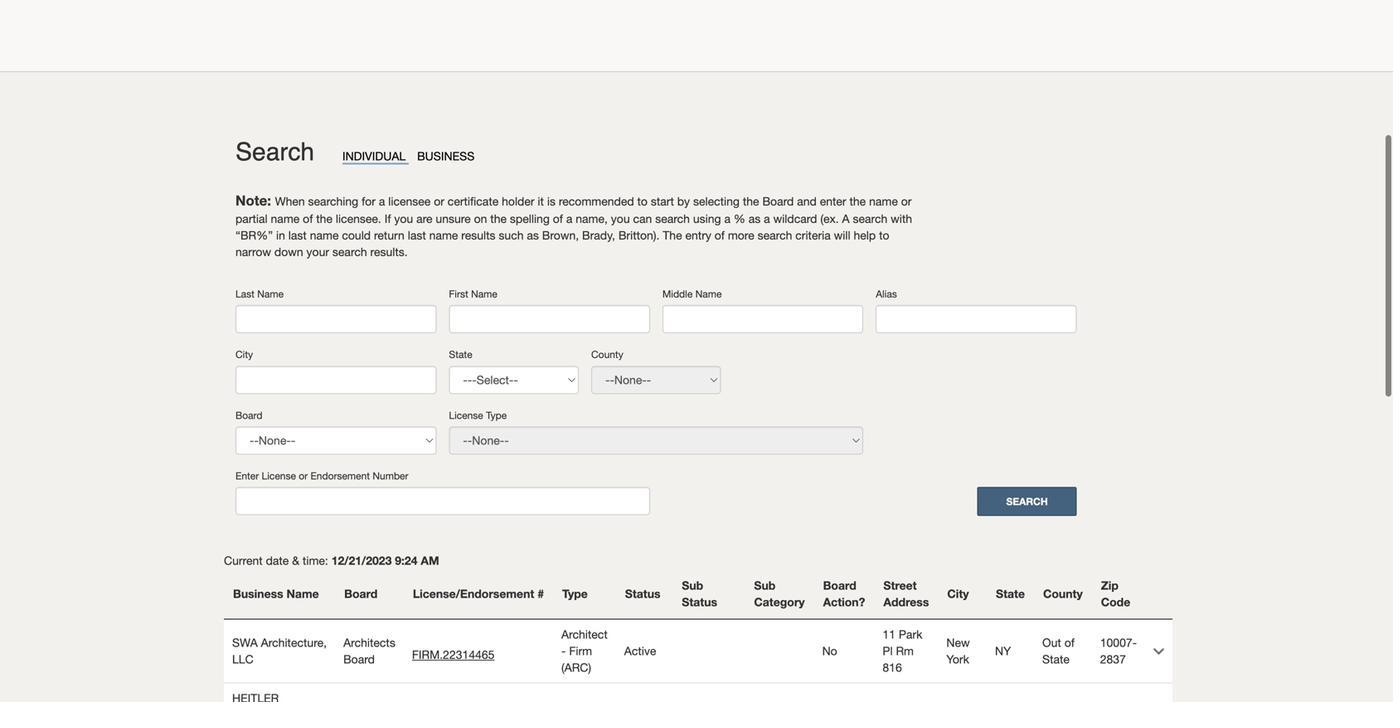Task type: describe. For each thing, give the bounding box(es) containing it.
0 vertical spatial business
[[417, 149, 475, 163]]

the right on
[[490, 212, 507, 226]]

12/21/2023
[[331, 554, 392, 568]]

brady,
[[582, 228, 615, 242]]

state inside out of state
[[1042, 653, 1070, 666]]

board action?: activate to sort column ascending element
[[814, 569, 874, 620]]

county: activate to sort column ascending element
[[1034, 569, 1092, 620]]

816
[[883, 661, 902, 675]]

of up brown,
[[553, 212, 563, 226]]

architects board
[[343, 636, 395, 666]]

partial
[[236, 212, 268, 226]]

2 you from the left
[[611, 212, 630, 226]]

license/endorsement
[[413, 587, 534, 601]]

status inside sub status: activate to sort column ascending element
[[682, 595, 717, 609]]

last
[[236, 288, 255, 300]]

county inside grid
[[1043, 587, 1083, 601]]

ny
[[995, 644, 1011, 658]]

-
[[561, 644, 566, 658]]

results
[[461, 228, 496, 242]]

9:24
[[395, 554, 418, 568]]

by
[[677, 194, 690, 208]]

when searching for a licensee or certificate holder it is recommended to start by selecting the board and enter the name or partial name of the licensee. if you are unsure on the spelling of a name, you can search using a % as a wildcard (ex.  a search with "br%" in last name could return last name results such as brown, brady, britton). the entry of more search criteria will help to narrow down your search results.
[[236, 194, 912, 259]]

of down 'when'
[[303, 212, 313, 226]]

"br%"
[[236, 228, 273, 242]]

board: activate to sort column ascending element
[[335, 569, 404, 620]]

for
[[362, 194, 376, 208]]

with
[[891, 212, 912, 226]]

search
[[236, 138, 314, 166]]

row containing sub status
[[224, 569, 1173, 620]]

could
[[342, 228, 371, 242]]

Enter License or Endorsement Number text field
[[236, 487, 650, 515]]

street address
[[884, 579, 929, 609]]

#
[[538, 587, 544, 601]]

criteria
[[796, 228, 831, 242]]

first
[[449, 288, 468, 300]]

licensee.
[[336, 212, 381, 226]]

individual business
[[342, 149, 475, 163]]

business name: activate to sort column ascending element
[[224, 569, 335, 620]]

selecting
[[693, 194, 740, 208]]

york
[[947, 653, 969, 666]]

architecture,
[[261, 636, 327, 650]]

middle
[[662, 288, 693, 300]]

sub category
[[754, 579, 805, 609]]

date
[[266, 554, 289, 568]]

on
[[474, 212, 487, 226]]

license type
[[449, 409, 507, 421]]

help
[[854, 228, 876, 242]]

the up a
[[850, 194, 866, 208]]

number
[[373, 470, 408, 482]]

your
[[306, 245, 329, 259]]

0 vertical spatial as
[[749, 212, 761, 226]]

0 horizontal spatial status
[[625, 587, 661, 601]]

park
[[899, 628, 923, 642]]

board action?
[[823, 579, 865, 609]]

individual
[[342, 149, 406, 163]]

3 row from the top
[[224, 683, 1173, 702]]

middle name
[[662, 288, 722, 300]]

city: activate to sort column ascending element
[[938, 569, 987, 620]]

2837
[[1100, 653, 1126, 666]]

type: activate to sort column ascending element
[[553, 569, 616, 620]]

no
[[822, 644, 837, 658]]

a up brown,
[[566, 212, 573, 226]]

first name
[[449, 288, 497, 300]]

using
[[693, 212, 721, 226]]

sub status: activate to sort column ascending element
[[673, 569, 745, 620]]

status: activate to sort column ascending element
[[616, 569, 673, 620]]

firm
[[569, 644, 592, 658]]

11
[[883, 628, 896, 642]]

and
[[797, 194, 817, 208]]

pl
[[883, 644, 893, 658]]

spelling
[[510, 212, 550, 226]]

&
[[292, 554, 299, 568]]

0 horizontal spatial state
[[449, 349, 472, 360]]

state: activate to sort column ascending element
[[987, 569, 1034, 620]]

name up with at the right top
[[869, 194, 898, 208]]

City text field
[[236, 366, 437, 394]]

rm
[[896, 644, 914, 658]]

name for last name
[[257, 288, 284, 300]]

sub for sub status
[[682, 579, 703, 593]]

(ex.
[[820, 212, 839, 226]]

architect - firm (arc)
[[561, 628, 608, 675]]

zip code
[[1101, 579, 1131, 609]]

brown,
[[542, 228, 579, 242]]

&nbsp; element
[[1145, 569, 1173, 620]]

board up enter
[[236, 409, 262, 421]]

1 vertical spatial license
[[262, 470, 296, 482]]

recommended
[[559, 194, 634, 208]]

search down could
[[332, 245, 367, 259]]

1 horizontal spatial to
[[879, 228, 889, 242]]

a left %
[[724, 212, 731, 226]]

the down searching
[[316, 212, 333, 226]]

%
[[734, 212, 745, 226]]

enter
[[820, 194, 846, 208]]

more
[[728, 228, 754, 242]]

when
[[275, 194, 305, 208]]

business inside grid
[[233, 587, 283, 601]]

enter license or endorsement number
[[236, 470, 408, 482]]

0 horizontal spatial or
[[299, 470, 308, 482]]

2 horizontal spatial or
[[901, 194, 912, 208]]

out
[[1042, 636, 1061, 650]]

street
[[884, 579, 917, 593]]

name down unsure
[[429, 228, 458, 242]]

license/endorsement #: activate to sort column ascending element
[[404, 569, 553, 620]]

is
[[547, 194, 556, 208]]

wildcard
[[773, 212, 817, 226]]

current date & time: 12/21/2023 9:24 am
[[224, 554, 439, 568]]

0 vertical spatial to
[[637, 194, 648, 208]]



Task type: vqa. For each thing, say whether or not it's contained in the screenshot.
0 link
no



Task type: locate. For each thing, give the bounding box(es) containing it.
Last Name text field
[[236, 305, 437, 333]]

license/endorsement #
[[413, 587, 544, 601]]

1 horizontal spatial status
[[682, 595, 717, 609]]

business
[[417, 149, 475, 163], [233, 587, 283, 601]]

row up active
[[224, 569, 1173, 620]]

you left can
[[611, 212, 630, 226]]

in
[[276, 228, 285, 242]]

Middle Name text field
[[662, 305, 864, 333]]

action?
[[823, 595, 865, 609]]

or up with at the right top
[[901, 194, 912, 208]]

as
[[749, 212, 761, 226], [527, 228, 539, 242]]

are
[[416, 212, 433, 226]]

1 vertical spatial state
[[996, 587, 1025, 601]]

name right first
[[471, 288, 497, 300]]

1 vertical spatial type
[[562, 587, 588, 601]]

0 horizontal spatial city
[[236, 349, 253, 360]]

you
[[394, 212, 413, 226], [611, 212, 630, 226]]

search down wildcard
[[758, 228, 792, 242]]

new
[[947, 636, 970, 650]]

(arc)
[[561, 661, 591, 675]]

0 horizontal spatial sub
[[682, 579, 703, 593]]

status
[[625, 587, 661, 601], [682, 595, 717, 609]]

0 vertical spatial type
[[486, 409, 507, 421]]

as down the spelling
[[527, 228, 539, 242]]

sub inside sub category
[[754, 579, 776, 593]]

active
[[624, 644, 656, 658]]

1 horizontal spatial city
[[947, 587, 969, 601]]

0 horizontal spatial to
[[637, 194, 648, 208]]

a
[[842, 212, 850, 226]]

business down current in the bottom of the page
[[233, 587, 283, 601]]

holder
[[502, 194, 535, 208]]

name down &
[[287, 587, 319, 601]]

sub status
[[682, 579, 717, 609]]

or left endorsement
[[299, 470, 308, 482]]

entry
[[685, 228, 711, 242]]

to up can
[[637, 194, 648, 208]]

type
[[486, 409, 507, 421], [562, 587, 588, 601]]

1 you from the left
[[394, 212, 413, 226]]

0 horizontal spatial license
[[262, 470, 296, 482]]

to right help
[[879, 228, 889, 242]]

1 horizontal spatial as
[[749, 212, 761, 226]]

such
[[499, 228, 524, 242]]

the
[[663, 228, 682, 242]]

10007- 2837
[[1100, 636, 1137, 666]]

0 vertical spatial city
[[236, 349, 253, 360]]

0 horizontal spatial last
[[288, 228, 307, 242]]

sub right the status: activate to sort column ascending element
[[682, 579, 703, 593]]

as right %
[[749, 212, 761, 226]]

start
[[651, 194, 674, 208]]

grid
[[224, 569, 1173, 702]]

of right out
[[1065, 636, 1075, 650]]

None button
[[977, 487, 1077, 516]]

1 sub from the left
[[682, 579, 703, 593]]

county
[[591, 349, 623, 360], [1043, 587, 1083, 601]]

1 horizontal spatial business
[[417, 149, 475, 163]]

status right the status: activate to sort column ascending element
[[682, 595, 717, 609]]

11 park pl rm 816
[[883, 628, 923, 675]]

of inside out of state
[[1065, 636, 1075, 650]]

1 horizontal spatial or
[[434, 194, 444, 208]]

swa architecture, llc
[[232, 636, 327, 666]]

down
[[274, 245, 303, 259]]

new york
[[947, 636, 970, 666]]

First Name text field
[[449, 305, 650, 333]]

narrow
[[236, 245, 271, 259]]

business link
[[417, 149, 475, 163]]

street address: activate to sort column ascending element
[[874, 569, 938, 620]]

0 vertical spatial license
[[449, 409, 483, 421]]

last right in
[[288, 228, 307, 242]]

return
[[374, 228, 405, 242]]

board inside when searching for a licensee or certificate holder it is recommended to start by selecting the board and enter the name or partial name of the licensee. if you are unsure on the spelling of a name, you can search using a % as a wildcard (ex.  a search with "br%" in last name could return last name results such as brown, brady, britton). the entry of more search criteria will help to narrow down your search results.
[[763, 194, 794, 208]]

business up certificate
[[417, 149, 475, 163]]

0 vertical spatial state
[[449, 349, 472, 360]]

sub category: activate to sort column ascending element
[[745, 569, 814, 620]]

1 vertical spatial county
[[1043, 587, 1083, 601]]

board down architects
[[343, 653, 375, 666]]

1 last from the left
[[288, 228, 307, 242]]

name for business name
[[287, 587, 319, 601]]

a right for at the top of page
[[379, 194, 385, 208]]

1 vertical spatial city
[[947, 587, 969, 601]]

2 horizontal spatial state
[[1042, 653, 1070, 666]]

1 horizontal spatial license
[[449, 409, 483, 421]]

name right "last"
[[257, 288, 284, 300]]

individual link
[[342, 149, 409, 165]]

you right "if"
[[394, 212, 413, 226]]

endorsement
[[311, 470, 370, 482]]

type inside grid
[[562, 587, 588, 601]]

status left sub status
[[625, 587, 661, 601]]

state down first
[[449, 349, 472, 360]]

sub up category
[[754, 579, 776, 593]]

row down sub status
[[224, 620, 1173, 683]]

1 horizontal spatial county
[[1043, 587, 1083, 601]]

0 horizontal spatial type
[[486, 409, 507, 421]]

grid containing sub status
[[224, 569, 1173, 702]]

sub for sub category
[[754, 579, 776, 593]]

name for middle name
[[695, 288, 722, 300]]

a
[[379, 194, 385, 208], [566, 212, 573, 226], [724, 212, 731, 226], [764, 212, 770, 226]]

am
[[421, 554, 439, 568]]

10007-
[[1100, 636, 1137, 650]]

current
[[224, 554, 263, 568]]

board inside the "board action?"
[[823, 579, 856, 593]]

code
[[1101, 595, 1131, 609]]

county down first name text box
[[591, 349, 623, 360]]

board up wildcard
[[763, 194, 794, 208]]

firm.22314465
[[412, 648, 495, 662]]

name for first name
[[471, 288, 497, 300]]

searching
[[308, 194, 358, 208]]

city down "last"
[[236, 349, 253, 360]]

llc
[[232, 653, 254, 666]]

or up unsure
[[434, 194, 444, 208]]

britton).
[[619, 228, 660, 242]]

sub
[[682, 579, 703, 593], [754, 579, 776, 593]]

2 last from the left
[[408, 228, 426, 242]]

or
[[434, 194, 444, 208], [901, 194, 912, 208], [299, 470, 308, 482]]

1 horizontal spatial you
[[611, 212, 630, 226]]

sub inside sub status
[[682, 579, 703, 593]]

0 horizontal spatial you
[[394, 212, 413, 226]]

city up new
[[947, 587, 969, 601]]

2 vertical spatial state
[[1042, 653, 1070, 666]]

2 row from the top
[[224, 620, 1173, 683]]

board up action?
[[823, 579, 856, 593]]

last down are
[[408, 228, 426, 242]]

name inside grid
[[287, 587, 319, 601]]

enter
[[236, 470, 259, 482]]

license
[[449, 409, 483, 421], [262, 470, 296, 482]]

can
[[633, 212, 652, 226]]

1 horizontal spatial state
[[996, 587, 1025, 601]]

a right %
[[764, 212, 770, 226]]

zip code: activate to sort column ascending element
[[1092, 569, 1145, 620]]

of
[[303, 212, 313, 226], [553, 212, 563, 226], [715, 228, 725, 242], [1065, 636, 1075, 650]]

0 vertical spatial county
[[591, 349, 623, 360]]

board down 12/21/2023
[[344, 587, 378, 601]]

last
[[288, 228, 307, 242], [408, 228, 426, 242]]

row down active
[[224, 683, 1173, 702]]

1 horizontal spatial last
[[408, 228, 426, 242]]

board inside architects board
[[343, 653, 375, 666]]

out of state
[[1042, 636, 1075, 666]]

0 horizontal spatial county
[[591, 349, 623, 360]]

county left zip
[[1043, 587, 1083, 601]]

certificate
[[448, 194, 499, 208]]

note:
[[236, 192, 275, 209]]

zip
[[1101, 579, 1119, 593]]

0 horizontal spatial business
[[233, 587, 283, 601]]

1 horizontal spatial sub
[[754, 579, 776, 593]]

board
[[763, 194, 794, 208], [236, 409, 262, 421], [823, 579, 856, 593], [344, 587, 378, 601], [343, 653, 375, 666]]

the up %
[[743, 194, 759, 208]]

Alias text field
[[876, 305, 1077, 333]]

name,
[[576, 212, 608, 226]]

0 horizontal spatial as
[[527, 228, 539, 242]]

1 vertical spatial business
[[233, 587, 283, 601]]

last name
[[236, 288, 284, 300]]

it
[[538, 194, 544, 208]]

row
[[224, 569, 1173, 620], [224, 620, 1173, 683], [224, 683, 1173, 702]]

search
[[655, 212, 690, 226], [853, 212, 888, 226], [758, 228, 792, 242], [332, 245, 367, 259]]

category
[[754, 595, 805, 609]]

1 vertical spatial to
[[879, 228, 889, 242]]

search up "the"
[[655, 212, 690, 226]]

of down "using"
[[715, 228, 725, 242]]

1 row from the top
[[224, 569, 1173, 620]]

name right middle
[[695, 288, 722, 300]]

row containing architect - firm (arc)
[[224, 620, 1173, 683]]

name up your at the top
[[310, 228, 339, 242]]

alias
[[876, 288, 897, 300]]

state down out
[[1042, 653, 1070, 666]]

will
[[834, 228, 851, 242]]

state right city: activate to sort column ascending element
[[996, 587, 1025, 601]]

time:
[[303, 554, 328, 568]]

name up in
[[271, 212, 300, 226]]

architect
[[561, 628, 608, 642]]

1 horizontal spatial type
[[562, 587, 588, 601]]

state
[[449, 349, 472, 360], [996, 587, 1025, 601], [1042, 653, 1070, 666]]

2 sub from the left
[[754, 579, 776, 593]]

search up help
[[853, 212, 888, 226]]

city inside grid
[[947, 587, 969, 601]]

1 vertical spatial as
[[527, 228, 539, 242]]

name
[[869, 194, 898, 208], [271, 212, 300, 226], [310, 228, 339, 242], [429, 228, 458, 242]]



